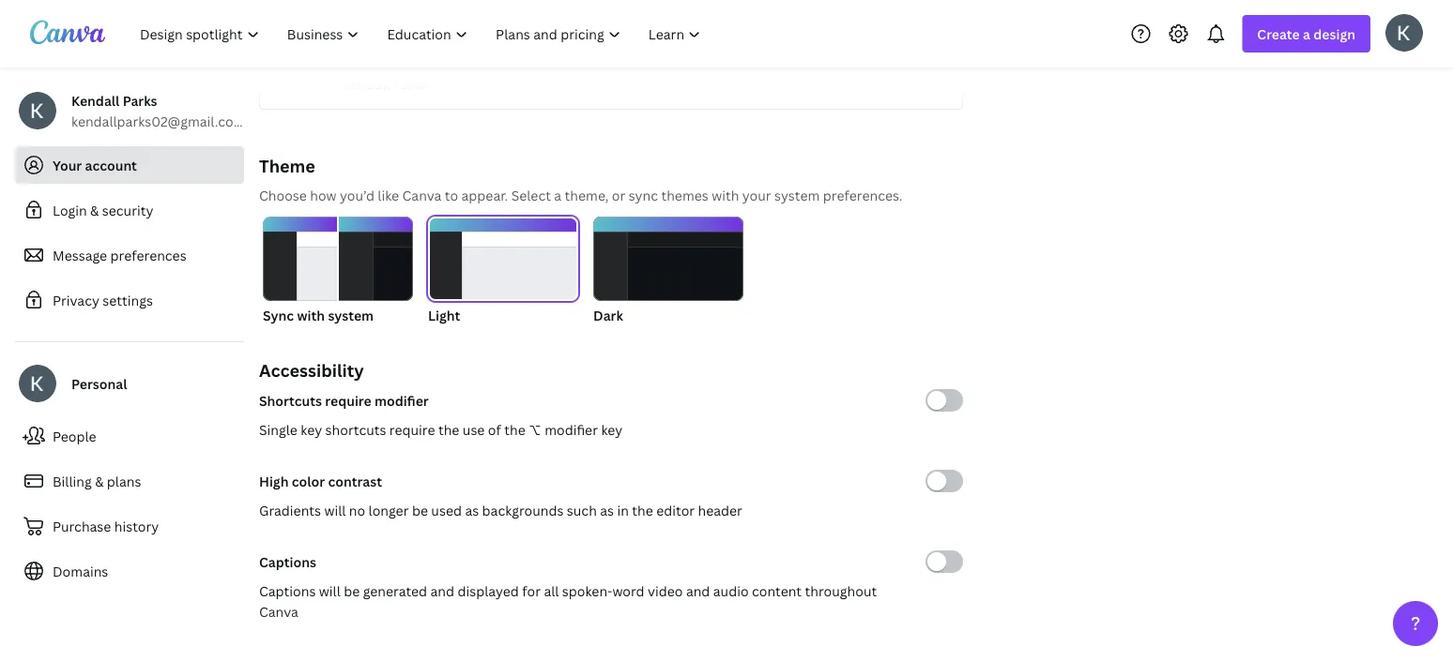 Task type: locate. For each thing, give the bounding box(es) containing it.
with right sync
[[297, 306, 325, 324]]

& right login
[[90, 201, 99, 219]]

a
[[1303, 25, 1310, 43], [554, 186, 561, 204]]

parks up kendallparks02@gmail.com
[[123, 92, 157, 109]]

your account
[[53, 156, 137, 174]]

⌥
[[529, 421, 541, 439]]

kendall up 'your account'
[[71, 92, 120, 109]]

throughout
[[805, 582, 877, 600]]

will for no
[[324, 502, 346, 520]]

require
[[325, 392, 371, 410], [389, 421, 435, 439]]

as left in at left bottom
[[600, 502, 614, 520]]

generated
[[363, 582, 427, 600]]

0 vertical spatial with
[[712, 186, 739, 204]]

0 horizontal spatial and
[[430, 582, 454, 600]]

you'd
[[340, 186, 374, 204]]

system right your at the right
[[774, 186, 820, 204]]

like
[[378, 186, 399, 204]]

and
[[430, 582, 454, 600], [686, 582, 710, 600]]

create
[[1257, 25, 1300, 43]]

1 horizontal spatial a
[[1303, 25, 1310, 43]]

1 captions from the top
[[259, 553, 316, 571]]

modifier right '⌥'
[[545, 421, 598, 439]]

1 horizontal spatial parks
[[393, 75, 427, 92]]

will
[[324, 502, 346, 520], [319, 582, 341, 600]]

no
[[349, 502, 365, 520]]

system
[[774, 186, 820, 204], [328, 306, 374, 324]]

key right single
[[301, 421, 322, 439]]

0 vertical spatial be
[[412, 502, 428, 520]]

shortcuts
[[259, 392, 322, 410]]

0 horizontal spatial system
[[328, 306, 374, 324]]

1 horizontal spatial be
[[412, 502, 428, 520]]

0 horizontal spatial require
[[325, 392, 371, 410]]

0 vertical spatial a
[[1303, 25, 1310, 43]]

0 vertical spatial require
[[325, 392, 371, 410]]

require up shortcuts
[[325, 392, 371, 410]]

billing & plans
[[53, 473, 141, 490]]

be left used
[[412, 502, 428, 520]]

kendall
[[343, 75, 390, 92], [71, 92, 120, 109]]

parks for kendall parks kendallparks02@gmail.com
[[123, 92, 157, 109]]

content
[[752, 582, 802, 600]]

& left plans
[[95, 473, 104, 490]]

2 captions from the top
[[259, 582, 316, 600]]

history
[[114, 518, 159, 535]]

1 horizontal spatial as
[[600, 502, 614, 520]]

system inside theme choose how you'd like canva to appear. select a theme, or sync themes with your system preferences.
[[774, 186, 820, 204]]

will inside "captions will be generated and displayed for all spoken-word video and audio content throughout canva"
[[319, 582, 341, 600]]

0 horizontal spatial modifier
[[375, 392, 429, 410]]

2 as from the left
[[600, 502, 614, 520]]

0 vertical spatial system
[[774, 186, 820, 204]]

1 vertical spatial will
[[319, 582, 341, 600]]

0 horizontal spatial a
[[554, 186, 561, 204]]

and right the video
[[686, 582, 710, 600]]

preferences
[[110, 246, 186, 264]]

key right '⌥'
[[601, 421, 623, 439]]

0 horizontal spatial as
[[465, 502, 479, 520]]

word
[[612, 582, 644, 600]]

plans
[[107, 473, 141, 490]]

system up accessibility
[[328, 306, 374, 324]]

domains link
[[15, 553, 244, 590]]

0 horizontal spatial key
[[301, 421, 322, 439]]

of
[[488, 421, 501, 439]]

billing & plans link
[[15, 463, 244, 500]]

1 horizontal spatial system
[[774, 186, 820, 204]]

0 horizontal spatial parks
[[123, 92, 157, 109]]

gradients will no longer be used as backgrounds such as in the editor header
[[259, 502, 742, 520]]

1 horizontal spatial modifier
[[545, 421, 598, 439]]

1 horizontal spatial require
[[389, 421, 435, 439]]

used
[[431, 502, 462, 520]]

login & security
[[53, 201, 153, 219]]

parks
[[393, 75, 427, 92], [123, 92, 157, 109]]

1 vertical spatial with
[[297, 306, 325, 324]]

1 vertical spatial require
[[389, 421, 435, 439]]

the left '⌥'
[[504, 421, 525, 439]]

1 vertical spatial system
[[328, 306, 374, 324]]

1 vertical spatial a
[[554, 186, 561, 204]]

kendall inside kendall parks kendallparks02@gmail.com
[[71, 92, 120, 109]]

will left 'generated'
[[319, 582, 341, 600]]

be
[[412, 502, 428, 520], [344, 582, 360, 600]]

video
[[648, 582, 683, 600]]

require right shortcuts
[[389, 421, 435, 439]]

0 horizontal spatial kendall
[[71, 92, 120, 109]]

longer
[[368, 502, 409, 520]]

1 vertical spatial &
[[95, 473, 104, 490]]

0 horizontal spatial the
[[438, 421, 459, 439]]

the left use
[[438, 421, 459, 439]]

1 vertical spatial canva
[[259, 603, 298, 621]]

kendallparks02@gmail.com
[[71, 112, 245, 130]]

and left "displayed" at the left bottom of the page
[[430, 582, 454, 600]]

kendall parks kendallparks02@gmail.com
[[71, 92, 245, 130]]

1 and from the left
[[430, 582, 454, 600]]

1 horizontal spatial kendall
[[343, 75, 390, 92]]

0 vertical spatial canva
[[402, 186, 442, 204]]

1 horizontal spatial key
[[601, 421, 623, 439]]

1 vertical spatial modifier
[[545, 421, 598, 439]]

modifier up single key shortcuts require the use of the ⌥ modifier key
[[375, 392, 429, 410]]

sync with system
[[263, 306, 374, 324]]

captions for captions will be generated and displayed for all spoken-word video and audio content throughout canva
[[259, 582, 316, 600]]

0 vertical spatial will
[[324, 502, 346, 520]]

as
[[465, 502, 479, 520], [600, 502, 614, 520]]

parks down top level navigation element
[[393, 75, 427, 92]]

your account link
[[15, 146, 244, 184]]

0 horizontal spatial canva
[[259, 603, 298, 621]]

1 horizontal spatial with
[[712, 186, 739, 204]]

1 horizontal spatial canva
[[402, 186, 442, 204]]

0 horizontal spatial with
[[297, 306, 325, 324]]

with left your at the right
[[712, 186, 739, 204]]

parks inside kendall parks kendallparks02@gmail.com
[[123, 92, 157, 109]]

1 vertical spatial be
[[344, 582, 360, 600]]

with
[[712, 186, 739, 204], [297, 306, 325, 324]]

canva
[[402, 186, 442, 204], [259, 603, 298, 621]]

0 vertical spatial &
[[90, 201, 99, 219]]

message preferences
[[53, 246, 186, 264]]

kendall down top level navigation element
[[343, 75, 390, 92]]

key
[[301, 421, 322, 439], [601, 421, 623, 439]]

choose
[[259, 186, 307, 204]]

1 horizontal spatial the
[[504, 421, 525, 439]]

people
[[53, 428, 96, 445]]

contrast
[[328, 473, 382, 490]]

parks for kendall parks
[[393, 75, 427, 92]]

captions inside "captions will be generated and displayed for all spoken-word video and audio content throughout canva"
[[259, 582, 316, 600]]

as right used
[[465, 502, 479, 520]]

privacy settings
[[53, 291, 153, 309]]

Light button
[[428, 217, 578, 326]]

the
[[438, 421, 459, 439], [504, 421, 525, 439], [632, 502, 653, 520]]

1 horizontal spatial and
[[686, 582, 710, 600]]

design
[[1313, 25, 1355, 43]]

&
[[90, 201, 99, 219], [95, 473, 104, 490]]

0 vertical spatial captions
[[259, 553, 316, 571]]

with inside theme choose how you'd like canva to appear. select a theme, or sync themes with your system preferences.
[[712, 186, 739, 204]]

the right in at left bottom
[[632, 502, 653, 520]]

captions
[[259, 553, 316, 571], [259, 582, 316, 600]]

kendall parks image
[[1385, 14, 1423, 51]]

canva inside theme choose how you'd like canva to appear. select a theme, or sync themes with your system preferences.
[[402, 186, 442, 204]]

single key shortcuts require the use of the ⌥ modifier key
[[259, 421, 623, 439]]

be left 'generated'
[[344, 582, 360, 600]]

2 horizontal spatial the
[[632, 502, 653, 520]]

will left no
[[324, 502, 346, 520]]

0 horizontal spatial be
[[344, 582, 360, 600]]

kendall parks
[[343, 75, 427, 92]]

canva inside "captions will be generated and displayed for all spoken-word video and audio content throughout canva"
[[259, 603, 298, 621]]

1 vertical spatial captions
[[259, 582, 316, 600]]

will for be
[[319, 582, 341, 600]]

a right select at left top
[[554, 186, 561, 204]]

a left 'design'
[[1303, 25, 1310, 43]]

& for billing
[[95, 473, 104, 490]]



Task type: describe. For each thing, give the bounding box(es) containing it.
select
[[511, 186, 551, 204]]

2 key from the left
[[601, 421, 623, 439]]

1 as from the left
[[465, 502, 479, 520]]

captions for captions
[[259, 553, 316, 571]]

2 and from the left
[[686, 582, 710, 600]]

your
[[53, 156, 82, 174]]

kendall for kendall parks kendallparks02@gmail.com
[[71, 92, 120, 109]]

privacy settings link
[[15, 282, 244, 319]]

for
[[522, 582, 541, 600]]

message
[[53, 246, 107, 264]]

privacy
[[53, 291, 99, 309]]

color
[[292, 473, 325, 490]]

security
[[102, 201, 153, 219]]

displayed
[[458, 582, 519, 600]]

accessibility
[[259, 359, 364, 382]]

preferences.
[[823, 186, 902, 204]]

with inside button
[[297, 306, 325, 324]]

shortcuts require modifier
[[259, 392, 429, 410]]

use
[[463, 421, 485, 439]]

create a design button
[[1242, 15, 1370, 53]]

create a design
[[1257, 25, 1355, 43]]

your
[[742, 186, 771, 204]]

message preferences link
[[15, 237, 244, 274]]

such
[[567, 502, 597, 520]]

account
[[85, 156, 137, 174]]

Sync with system button
[[263, 217, 413, 326]]

editor
[[656, 502, 695, 520]]

kendall for kendall parks
[[343, 75, 390, 92]]

personal
[[71, 375, 127, 393]]

purchase history link
[[15, 508, 244, 545]]

login
[[53, 201, 87, 219]]

Dark button
[[593, 217, 743, 326]]

0 vertical spatial modifier
[[375, 392, 429, 410]]

dark
[[593, 306, 623, 324]]

domains
[[53, 563, 108, 581]]

login & security link
[[15, 191, 244, 229]]

sync
[[629, 186, 658, 204]]

themes
[[661, 186, 708, 204]]

spoken-
[[562, 582, 612, 600]]

backgrounds
[[482, 502, 564, 520]]

a inside theme choose how you'd like canva to appear. select a theme, or sync themes with your system preferences.
[[554, 186, 561, 204]]

to
[[445, 186, 458, 204]]

settings
[[103, 291, 153, 309]]

& for login
[[90, 201, 99, 219]]

captions will be generated and displayed for all spoken-word video and audio content throughout canva
[[259, 582, 877, 621]]

how
[[310, 186, 337, 204]]

header
[[698, 502, 742, 520]]

single
[[259, 421, 297, 439]]

top level navigation element
[[128, 15, 717, 53]]

people link
[[15, 418, 244, 455]]

gradients
[[259, 502, 321, 520]]

a inside dropdown button
[[1303, 25, 1310, 43]]

be inside "captions will be generated and displayed for all spoken-word video and audio content throughout canva"
[[344, 582, 360, 600]]

all
[[544, 582, 559, 600]]

appear.
[[461, 186, 508, 204]]

light
[[428, 306, 460, 324]]

theme,
[[565, 186, 609, 204]]

theme choose how you'd like canva to appear. select a theme, or sync themes with your system preferences.
[[259, 154, 902, 204]]

high color contrast
[[259, 473, 382, 490]]

in
[[617, 502, 629, 520]]

sync
[[263, 306, 294, 324]]

purchase history
[[53, 518, 159, 535]]

system inside button
[[328, 306, 374, 324]]

high
[[259, 473, 289, 490]]

theme
[[259, 154, 315, 177]]

shortcuts
[[325, 421, 386, 439]]

1 key from the left
[[301, 421, 322, 439]]

audio
[[713, 582, 749, 600]]

purchase
[[53, 518, 111, 535]]

billing
[[53, 473, 92, 490]]

or
[[612, 186, 625, 204]]



Task type: vqa. For each thing, say whether or not it's contained in the screenshot.
leftmost Kendall
yes



